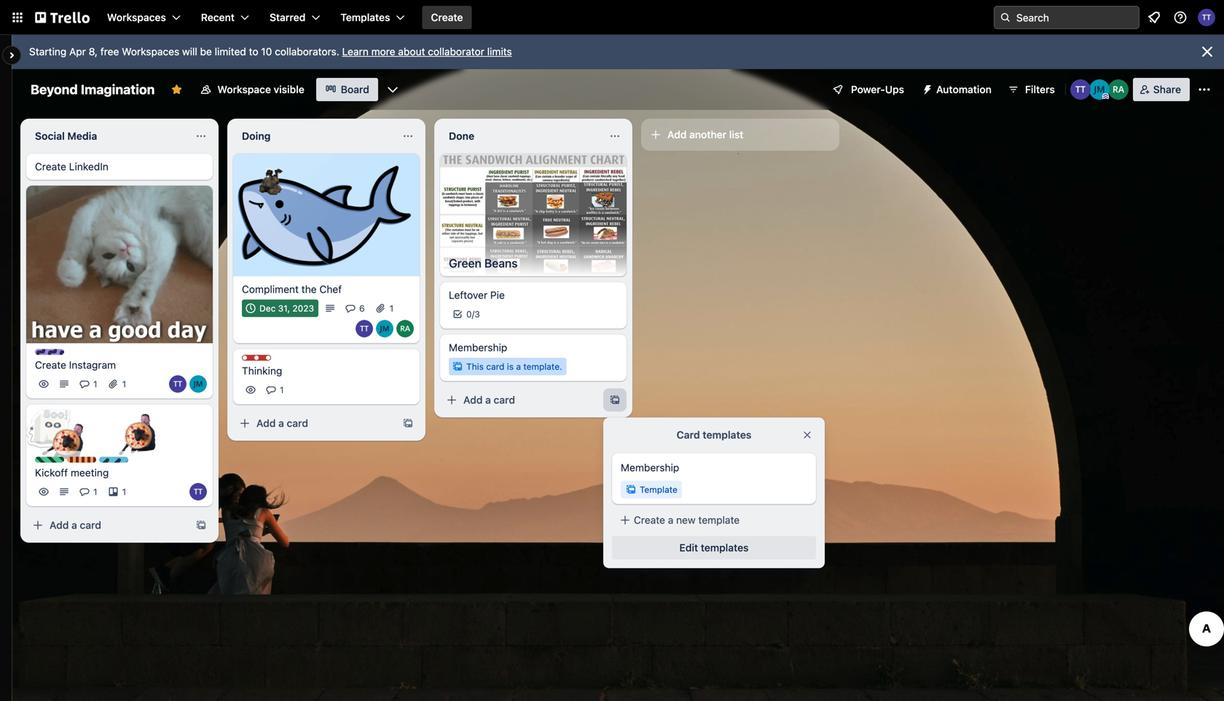 Task type: locate. For each thing, give the bounding box(es) containing it.
1 down kickoff meeting link in the left bottom of the page
[[122, 487, 126, 498]]

a down this card is a template.
[[485, 394, 491, 406]]

0 notifications image
[[1146, 9, 1163, 26]]

add a card down kickoff meeting
[[50, 520, 101, 532]]

green
[[449, 257, 482, 270]]

membership
[[449, 342, 507, 354], [621, 462, 679, 474]]

add a card button for doing
[[233, 412, 394, 435]]

0 vertical spatial templates
[[703, 429, 752, 441]]

1 vertical spatial ruby anderson (rubyanderson7) image
[[396, 320, 414, 338]]

0 horizontal spatial create from template… image
[[195, 520, 207, 532]]

templates button
[[332, 6, 414, 29]]

add inside button
[[668, 129, 687, 141]]

https://media3.giphy.com/media/uzbc1merae75kv3oqd/100w.gif?cid=ad960664cgd8q560jl16i4tqsq6qk30rgh2t6st4j6ihzo35&ep=v1_stickers_search&rid=100w.gif&ct=s image
[[108, 403, 162, 456], [39, 409, 93, 463]]

1 horizontal spatial add a card
[[257, 418, 308, 430]]

color: bold red, title: "thoughts" element
[[242, 355, 297, 366]]

templates for card templates
[[703, 429, 752, 441]]

dec
[[259, 304, 276, 314]]

templates right card
[[703, 429, 752, 441]]

0 vertical spatial add a card
[[464, 394, 515, 406]]

create from template… image
[[609, 395, 621, 406], [195, 520, 207, 532]]

create for create instagram
[[35, 359, 66, 371]]

0 horizontal spatial membership
[[449, 342, 507, 354]]

add a card for doing
[[257, 418, 308, 430]]

open information menu image
[[1173, 10, 1188, 25]]

add down kickoff
[[50, 520, 69, 532]]

create from template… image
[[402, 418, 414, 430]]

imagination
[[81, 82, 155, 97]]

add a card button down this card is a template.
[[440, 389, 601, 412]]

jeremy miller (jeremymiller198) image down 'compliment the chef' link
[[376, 320, 394, 338]]

create down the template
[[634, 515, 665, 527]]

add a card down thinking on the bottom of the page
[[257, 418, 308, 430]]

kickoff
[[35, 467, 68, 479]]

create inside primary element
[[431, 11, 463, 23]]

another
[[690, 129, 727, 141]]

1 vertical spatial membership
[[621, 462, 679, 474]]

create for create
[[431, 11, 463, 23]]

create for create linkedin
[[35, 161, 66, 173]]

customize views image
[[385, 82, 400, 97]]

1 horizontal spatial add a card button
[[233, 412, 394, 435]]

a left new on the bottom right of page
[[668, 515, 674, 527]]

2023
[[293, 304, 314, 314]]

jeremy miller (jeremymiller198) image
[[1089, 79, 1110, 100]]

0 vertical spatial terry turtle (terryturtle) image
[[1198, 9, 1216, 26]]

templates inside edit templates button
[[701, 542, 749, 554]]

doing
[[242, 130, 271, 142]]

templates
[[703, 429, 752, 441], [701, 542, 749, 554]]

1 down create instagram link
[[122, 379, 126, 390]]

workspaces inside dropdown button
[[107, 11, 166, 23]]

social
[[35, 130, 65, 142]]

a
[[516, 362, 521, 372], [485, 394, 491, 406], [278, 418, 284, 430], [668, 515, 674, 527], [71, 520, 77, 532]]

https://media3.giphy.com/media/uzbc1merae75kv3oqd/100w.gif?cid=ad960664cgd8q560jl16i4tqsq6qk30rgh2t6st4j6ihzo35&ep=v1_stickers_search&rid=100w.gif&ct=s image up kickoff meeting
[[39, 409, 93, 463]]

card down thinking link
[[287, 418, 308, 430]]

2 horizontal spatial add a card button
[[440, 389, 601, 412]]

color: sky, title: "sparkling" element
[[99, 457, 153, 468]]

a right is
[[516, 362, 521, 372]]

ruby anderson (rubyanderson7) image
[[1108, 79, 1129, 100], [396, 320, 414, 338]]

1 horizontal spatial membership
[[621, 462, 679, 474]]

a for doing
[[278, 418, 284, 430]]

add down thinking on the bottom of the page
[[257, 418, 276, 430]]

0 vertical spatial create from template… image
[[609, 395, 621, 406]]

0 vertical spatial membership
[[449, 342, 507, 354]]

1 vertical spatial add a card
[[257, 418, 308, 430]]

templates down the template
[[701, 542, 749, 554]]

0 vertical spatial workspaces
[[107, 11, 166, 23]]

share
[[1154, 83, 1181, 95]]

add a card button
[[440, 389, 601, 412], [233, 412, 394, 435], [26, 514, 187, 538]]

1 vertical spatial workspaces
[[122, 46, 179, 58]]

jeremy miller (jeremymiller198) image
[[376, 320, 394, 338], [189, 376, 207, 393]]

the
[[302, 283, 317, 296]]

pie
[[490, 289, 505, 301]]

terry turtle (terryturtle) image
[[1070, 79, 1091, 100], [356, 320, 373, 338], [189, 484, 207, 501]]

pete ghost image
[[25, 405, 72, 452]]

visible
[[274, 83, 304, 95]]

add a card down this
[[464, 394, 515, 406]]

card down is
[[494, 394, 515, 406]]

2 vertical spatial add a card
[[50, 520, 101, 532]]

thinking link
[[242, 364, 411, 379]]

collaborators.
[[275, 46, 339, 58]]

create
[[431, 11, 463, 23], [35, 161, 66, 173], [35, 359, 66, 371], [634, 515, 665, 527]]

1 vertical spatial templates
[[701, 542, 749, 554]]

template.
[[524, 362, 562, 372]]

add another list
[[668, 129, 744, 141]]

Social Media text field
[[26, 125, 189, 148]]

1 down 'thoughts thinking'
[[280, 385, 284, 395]]

jeremy miller (jeremymiller198) image for terry turtle (terryturtle) image to the left
[[189, 376, 207, 393]]

ups
[[885, 83, 904, 95]]

add down this
[[464, 394, 483, 406]]

1
[[390, 304, 394, 314], [93, 379, 97, 390], [122, 379, 126, 390], [280, 385, 284, 395], [93, 487, 97, 498], [122, 487, 126, 498]]

a inside create a new template button
[[668, 515, 674, 527]]

0 horizontal spatial ruby anderson (rubyanderson7) image
[[396, 320, 414, 338]]

membership up the template
[[621, 462, 679, 474]]

2 vertical spatial terry turtle (terryturtle) image
[[189, 484, 207, 501]]

1 vertical spatial jeremy miller (jeremymiller198) image
[[189, 376, 207, 393]]

this card is a template.
[[466, 362, 562, 372]]

terry turtle (terryturtle) image
[[1198, 9, 1216, 26], [169, 376, 187, 393]]

a for social media
[[71, 520, 77, 532]]

close popover image
[[802, 430, 813, 441]]

add for done
[[464, 394, 483, 406]]

beyond
[[31, 82, 78, 97]]

workspaces
[[107, 11, 166, 23], [122, 46, 179, 58]]

jeremy miller (jeremymiller198) image left thinking on the bottom of the page
[[189, 376, 207, 393]]

1 horizontal spatial terry turtle (terryturtle) image
[[356, 320, 373, 338]]

terry turtle (terryturtle) image right 'open information menu' icon
[[1198, 9, 1216, 26]]

1 horizontal spatial create from template… image
[[609, 395, 621, 406]]

linkedin
[[69, 161, 109, 173]]

Board name text field
[[23, 78, 162, 101]]

templates
[[341, 11, 390, 23]]

social media
[[35, 130, 97, 142]]

create up collaborator
[[431, 11, 463, 23]]

0 horizontal spatial jeremy miller (jeremymiller198) image
[[189, 376, 207, 393]]

add for social media
[[50, 520, 69, 532]]

automation button
[[916, 78, 1001, 101]]

add
[[668, 129, 687, 141], [464, 394, 483, 406], [257, 418, 276, 430], [50, 520, 69, 532]]

power-
[[851, 83, 885, 95]]

1 down instagram
[[93, 379, 97, 390]]

add a card
[[464, 394, 515, 406], [257, 418, 308, 430], [50, 520, 101, 532]]

to
[[249, 46, 258, 58]]

primary element
[[0, 0, 1224, 35]]

0 horizontal spatial add a card
[[50, 520, 101, 532]]

board
[[341, 83, 369, 95]]

beyond imagination
[[31, 82, 155, 97]]

automation
[[937, 83, 992, 95]]

0 horizontal spatial terry turtle (terryturtle) image
[[169, 376, 187, 393]]

add for doing
[[257, 418, 276, 430]]

workspace visible button
[[191, 78, 313, 101]]

workspaces up free
[[107, 11, 166, 23]]

card for done
[[494, 394, 515, 406]]

a for done
[[485, 394, 491, 406]]

card
[[486, 362, 505, 372], [494, 394, 515, 406], [287, 418, 308, 430], [80, 520, 101, 532]]

workspaces down workspaces dropdown button
[[122, 46, 179, 58]]

add left another
[[668, 129, 687, 141]]

membership up this
[[449, 342, 507, 354]]

chef
[[320, 283, 342, 296]]

board link
[[316, 78, 378, 101]]

1 horizontal spatial ruby anderson (rubyanderson7) image
[[1108, 79, 1129, 100]]

membership link
[[449, 341, 618, 355]]

list
[[729, 129, 744, 141]]

is
[[507, 362, 514, 372]]

card templates
[[677, 429, 752, 441]]

2 horizontal spatial add a card
[[464, 394, 515, 406]]

1 vertical spatial create from template… image
[[195, 520, 207, 532]]

0 vertical spatial jeremy miller (jeremymiller198) image
[[376, 320, 394, 338]]

card down meeting at bottom
[[80, 520, 101, 532]]

thoughts thinking
[[242, 356, 297, 377]]

create a new template button
[[612, 511, 816, 531]]

jeremy miller (jeremymiller198) image for the middle terry turtle (terryturtle) icon
[[376, 320, 394, 338]]

1 horizontal spatial https://media3.giphy.com/media/uzbc1merae75kv3oqd/100w.gif?cid=ad960664cgd8q560jl16i4tqsq6qk30rgh2t6st4j6ihzo35&ep=v1_stickers_search&rid=100w.gif&ct=s image
[[108, 403, 162, 456]]

0 vertical spatial ruby anderson (rubyanderson7) image
[[1108, 79, 1129, 100]]

compliment the chef link
[[242, 282, 411, 297]]

create down color: purple, title: none icon
[[35, 359, 66, 371]]

add a card button down thinking link
[[233, 412, 394, 435]]

add a card button down kickoff meeting link in the left bottom of the page
[[26, 514, 187, 538]]

search image
[[1000, 12, 1012, 23]]

0 horizontal spatial add a card button
[[26, 514, 187, 538]]

will
[[182, 46, 197, 58]]

filters
[[1025, 83, 1055, 95]]

https://media3.giphy.com/media/uzbc1merae75kv3oqd/100w.gif?cid=ad960664cgd8q560jl16i4tqsq6qk30rgh2t6st4j6ihzo35&ep=v1_stickers_search&rid=100w.gif&ct=s image up the sparkling
[[108, 403, 162, 456]]

create instagram link
[[35, 358, 204, 373]]

card
[[677, 429, 700, 441]]

a down thinking on the bottom of the page
[[278, 418, 284, 430]]

1 down meeting at bottom
[[93, 487, 97, 498]]

limited
[[215, 46, 246, 58]]

beans
[[485, 257, 518, 270]]

create down social
[[35, 161, 66, 173]]

2 horizontal spatial terry turtle (terryturtle) image
[[1070, 79, 1091, 100]]

1 vertical spatial terry turtle (terryturtle) image
[[169, 376, 187, 393]]

card for doing
[[287, 418, 308, 430]]

leftover pie
[[449, 289, 505, 301]]

filters button
[[1004, 78, 1060, 101]]

create from template… image for social media
[[195, 520, 207, 532]]

a down kickoff meeting
[[71, 520, 77, 532]]

1 horizontal spatial jeremy miller (jeremymiller198) image
[[376, 320, 394, 338]]

terry turtle (terryturtle) image down create instagram link
[[169, 376, 187, 393]]



Task type: vqa. For each thing, say whether or not it's contained in the screenshot.
first Boards link
no



Task type: describe. For each thing, give the bounding box(es) containing it.
kickoff meeting
[[35, 467, 109, 479]]

create linkedin
[[35, 161, 109, 173]]

new
[[676, 515, 696, 527]]

0 / 3
[[466, 309, 480, 320]]

0 vertical spatial terry turtle (terryturtle) image
[[1070, 79, 1091, 100]]

this member is an admin of this board. image
[[1103, 93, 1109, 100]]

green beans link
[[440, 250, 627, 277]]

compliment
[[242, 283, 299, 296]]

about
[[398, 46, 425, 58]]

Dec 31, 2023 checkbox
[[242, 300, 318, 317]]

membership inside membership link
[[449, 342, 507, 354]]

starting apr 8, free workspaces will be limited to 10 collaborators. learn more about collaborator limits
[[29, 46, 512, 58]]

https://media1.giphy.com/media/3ov9jucrjra1ggg9vu/100w.gif?cid=ad960664cgd8q560jl16i4tqsq6qk30rgh2t6st4j6ihzo35&ep=v1_stickers_search&rid=100w.gif&ct=s image
[[251, 153, 299, 201]]

back to home image
[[35, 6, 90, 29]]

learn more about collaborator limits link
[[342, 46, 512, 58]]

sm image
[[916, 78, 937, 98]]

Doing text field
[[233, 125, 396, 148]]

/
[[472, 309, 475, 320]]

create a new template
[[634, 515, 740, 527]]

add a card for done
[[464, 394, 515, 406]]

this
[[466, 362, 484, 372]]

sparkling
[[114, 458, 153, 468]]

1 horizontal spatial terry turtle (terryturtle) image
[[1198, 9, 1216, 26]]

star or unstar board image
[[171, 84, 183, 95]]

1 right 6
[[390, 304, 394, 314]]

workspaces button
[[98, 6, 189, 29]]

edit templates
[[680, 542, 749, 554]]

card left is
[[486, 362, 505, 372]]

workspace visible
[[217, 83, 304, 95]]

color: green, title: none image
[[35, 457, 64, 463]]

color: orange, title: none image
[[67, 457, 96, 463]]

meeting
[[71, 467, 109, 479]]

recent
[[201, 11, 235, 23]]

green beans
[[449, 257, 518, 270]]

31,
[[278, 304, 290, 314]]

create for create a new template
[[634, 515, 665, 527]]

Search field
[[1012, 7, 1139, 28]]

free
[[100, 46, 119, 58]]

template
[[699, 515, 740, 527]]

show menu image
[[1197, 82, 1212, 97]]

ruby anderson (rubyanderson7) image for jeremy miller (jeremymiller198) image
[[1108, 79, 1129, 100]]

starred button
[[261, 6, 329, 29]]

more
[[371, 46, 395, 58]]

starting
[[29, 46, 66, 58]]

8,
[[89, 46, 98, 58]]

add a card button for done
[[440, 389, 601, 412]]

dec 31, 2023
[[259, 304, 314, 314]]

workspace
[[217, 83, 271, 95]]

0
[[466, 309, 472, 320]]

3
[[475, 309, 480, 320]]

create button
[[422, 6, 472, 29]]

1 vertical spatial terry turtle (terryturtle) image
[[356, 320, 373, 338]]

learn
[[342, 46, 369, 58]]

0 horizontal spatial terry turtle (terryturtle) image
[[189, 484, 207, 501]]

media
[[67, 130, 97, 142]]

add another list button
[[641, 119, 840, 151]]

thinking
[[242, 365, 282, 377]]

done
[[449, 130, 475, 142]]

templates for edit templates
[[701, 542, 749, 554]]

power-ups
[[851, 83, 904, 95]]

create linkedin link
[[35, 160, 204, 174]]

add a card for social media
[[50, 520, 101, 532]]

leftover pie link
[[449, 288, 618, 303]]

limits
[[487, 46, 512, 58]]

apr
[[69, 46, 86, 58]]

starred
[[270, 11, 306, 23]]

card for social media
[[80, 520, 101, 532]]

add a card button for social media
[[26, 514, 187, 538]]

kickoff meeting link
[[35, 466, 204, 481]]

edit templates button
[[612, 537, 816, 560]]

create instagram
[[35, 359, 116, 371]]

template
[[640, 485, 678, 495]]

color: purple, title: none image
[[35, 350, 64, 355]]

ruby anderson (rubyanderson7) image for the middle terry turtle (terryturtle) icon jeremy miller (jeremymiller198) icon
[[396, 320, 414, 338]]

leftover
[[449, 289, 488, 301]]

Done text field
[[440, 125, 603, 148]]

10
[[261, 46, 272, 58]]

create from template… image for done
[[609, 395, 621, 406]]

be
[[200, 46, 212, 58]]

collaborator
[[428, 46, 485, 58]]

recent button
[[192, 6, 258, 29]]

power-ups button
[[822, 78, 913, 101]]

thoughts
[[257, 356, 297, 366]]

0 horizontal spatial https://media3.giphy.com/media/uzbc1merae75kv3oqd/100w.gif?cid=ad960664cgd8q560jl16i4tqsq6qk30rgh2t6st4j6ihzo35&ep=v1_stickers_search&rid=100w.gif&ct=s image
[[39, 409, 93, 463]]

share button
[[1133, 78, 1190, 101]]

instagram
[[69, 359, 116, 371]]

6
[[359, 304, 365, 314]]



